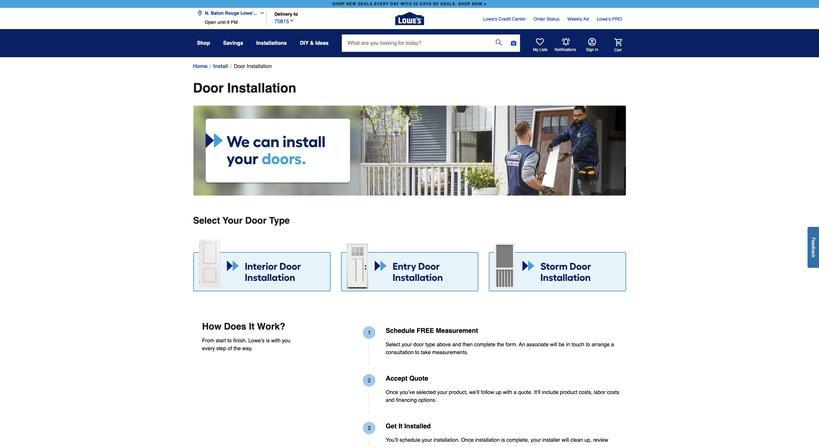 Task type: vqa. For each thing, say whether or not it's contained in the screenshot.
the top chevron down icon
no



Task type: locate. For each thing, give the bounding box(es) containing it.
associate
[[527, 342, 549, 348]]

a
[[811, 250, 816, 253], [611, 342, 614, 348], [514, 390, 517, 396]]

diy & ideas button
[[300, 37, 329, 49]]

is inside from start to finish, lowe's is with you every step of the way.
[[266, 338, 270, 344]]

1 vertical spatial once
[[461, 437, 474, 443]]

a inside button
[[811, 250, 816, 253]]

will inside select your door type above and then complete the form. an associate will be in touch to arrange a consultation to take measurements.
[[550, 342, 558, 348]]

financing
[[396, 397, 417, 403]]

you'll schedule your installation. once installation is complete, your installer will clean up, review maintenance instructions and ensure you're 100% satisfied.
[[386, 437, 609, 446]]

n.
[[205, 10, 210, 16]]

1 shop from the left
[[333, 2, 345, 6]]

installer
[[543, 437, 561, 443]]

1 vertical spatial and
[[386, 397, 395, 403]]

sign
[[586, 47, 594, 52]]

the right of
[[234, 346, 241, 352]]

notifications
[[555, 47, 576, 52]]

will left clean
[[562, 437, 569, 443]]

search image
[[496, 39, 502, 46]]

1 e from the top
[[811, 240, 816, 243]]

2 vertical spatial a
[[514, 390, 517, 396]]

is up 100%
[[502, 437, 505, 443]]

0 vertical spatial once
[[386, 390, 398, 396]]

up
[[496, 390, 502, 396]]

shop left new
[[333, 2, 345, 6]]

shop left now
[[458, 2, 471, 6]]

e
[[811, 240, 816, 243], [811, 243, 816, 245]]

to up chevron down image
[[294, 12, 298, 17]]

how does it work?
[[202, 321, 285, 332]]

once up ensure
[[461, 437, 474, 443]]

shop
[[197, 40, 210, 46]]

once inside "once you've selected your product, we'll follow up with a quote. it'll include product costs, labor costs and financing options."
[[386, 390, 398, 396]]

your
[[402, 342, 412, 348], [437, 390, 448, 396], [422, 437, 432, 443], [531, 437, 541, 443]]

1 horizontal spatial lowe's
[[597, 16, 611, 22]]

lowe's credit center link
[[483, 16, 526, 22]]

product,
[[449, 390, 468, 396]]

above
[[437, 342, 451, 348]]

product
[[560, 390, 578, 396]]

and
[[453, 342, 461, 348], [386, 397, 395, 403], [445, 445, 454, 446]]

your up instructions
[[422, 437, 432, 443]]

options.
[[419, 397, 437, 403]]

70815
[[275, 18, 289, 24]]

lowe's left credit
[[483, 16, 497, 22]]

door installation down installations button at the left top of page
[[234, 63, 272, 69]]

chevron down image
[[257, 10, 265, 16]]

labor
[[594, 390, 606, 396]]

1 vertical spatial select
[[386, 342, 400, 348]]

door
[[234, 63, 245, 69], [193, 80, 224, 96], [245, 215, 267, 226]]

you'll
[[386, 437, 398, 443]]

to
[[294, 12, 298, 17], [227, 338, 232, 344], [586, 342, 590, 348], [415, 350, 420, 356]]

a up k
[[811, 250, 816, 253]]

1 horizontal spatial once
[[461, 437, 474, 443]]

select up consultation
[[386, 342, 400, 348]]

it up lowe's
[[249, 321, 255, 332]]

camera image
[[511, 40, 517, 46]]

0 horizontal spatial once
[[386, 390, 398, 396]]

install link
[[213, 62, 228, 70]]

e up d
[[811, 240, 816, 243]]

the left 'form.'
[[497, 342, 504, 348]]

0 vertical spatial a
[[811, 250, 816, 253]]

door down home
[[193, 80, 224, 96]]

way.
[[242, 346, 253, 352]]

and down installation.
[[445, 445, 454, 446]]

0 horizontal spatial the
[[234, 346, 241, 352]]

deals.
[[441, 2, 457, 6]]

every
[[374, 2, 389, 6]]

and inside "once you've selected your product, we'll follow up with a quote. it'll include product costs, labor costs and financing options."
[[386, 397, 395, 403]]

1 vertical spatial with
[[503, 390, 512, 396]]

to up of
[[227, 338, 232, 344]]

installations button
[[256, 37, 287, 49]]

0 vertical spatial select
[[193, 215, 220, 226]]

e up b
[[811, 243, 816, 245]]

and up measurements.
[[453, 342, 461, 348]]

select inside select your door type above and then complete the form. an associate will be in touch to arrange a consultation to take measurements.
[[386, 342, 400, 348]]

lowe's home improvement logo image
[[395, 4, 424, 33]]

select
[[193, 215, 220, 226], [386, 342, 400, 348]]

1 vertical spatial a
[[611, 342, 614, 348]]

in
[[566, 342, 570, 348]]

1 vertical spatial will
[[562, 437, 569, 443]]

1 vertical spatial is
[[502, 437, 505, 443]]

2 vertical spatial and
[[445, 445, 454, 446]]

None search field
[[342, 34, 520, 58]]

0 horizontal spatial with
[[271, 338, 281, 344]]

0 horizontal spatial select
[[193, 215, 220, 226]]

2 shop from the left
[[458, 2, 471, 6]]

with inside "once you've selected your product, we'll follow up with a quote. it'll include product costs, labor costs and financing options."
[[503, 390, 512, 396]]

you're
[[473, 445, 487, 446]]

step
[[216, 346, 226, 352]]

f e e d b a c k
[[811, 237, 816, 257]]

1 horizontal spatial the
[[497, 342, 504, 348]]

satisfied.
[[503, 445, 524, 446]]

door right install
[[234, 63, 245, 69]]

2 lowe's from the left
[[597, 16, 611, 22]]

installation down installations button at the left top of page
[[247, 63, 272, 69]]

1 horizontal spatial a
[[611, 342, 614, 348]]

lowe's home improvement account image
[[588, 38, 596, 46]]

select your door type above and then complete the form. an associate will be in touch to arrange a consultation to take measurements.
[[386, 342, 614, 356]]

1 horizontal spatial it
[[399, 423, 403, 430]]

your left product,
[[437, 390, 448, 396]]

with left you
[[271, 338, 281, 344]]

0 horizontal spatial will
[[550, 342, 558, 348]]

a right arrange on the right of the page
[[611, 342, 614, 348]]

your
[[223, 215, 243, 226]]

diy
[[300, 40, 309, 46]]

cart button
[[605, 38, 622, 53]]

open until 9 pm
[[205, 20, 238, 25]]

a left quote. at the right of page
[[514, 390, 517, 396]]

70815 button
[[275, 17, 294, 25]]

0 horizontal spatial is
[[266, 338, 270, 344]]

k
[[811, 255, 816, 257]]

1 lowe's from the left
[[483, 16, 497, 22]]

1 vertical spatial door
[[193, 80, 224, 96]]

door installation link
[[234, 62, 272, 70]]

lowe's left pro
[[597, 16, 611, 22]]

diy & ideas
[[300, 40, 329, 46]]

measurements.
[[432, 350, 469, 356]]

0 vertical spatial will
[[550, 342, 558, 348]]

free
[[417, 327, 434, 335]]

of
[[433, 2, 439, 6]]

once down accept
[[386, 390, 398, 396]]

2 e from the top
[[811, 243, 816, 245]]

with right up on the bottom right of the page
[[503, 390, 512, 396]]

installation
[[247, 63, 272, 69], [227, 80, 296, 96]]

order status link
[[534, 16, 560, 22]]

once inside you'll schedule your installation. once installation is complete, your installer will clean up, review maintenance instructions and ensure you're 100% satisfied.
[[461, 437, 474, 443]]

costs
[[607, 390, 620, 396]]

you
[[282, 338, 291, 344]]

it
[[249, 321, 255, 332], [399, 423, 403, 430]]

installation.
[[434, 437, 460, 443]]

0 horizontal spatial lowe's
[[483, 16, 497, 22]]

0 horizontal spatial a
[[514, 390, 517, 396]]

0 vertical spatial door installation
[[234, 63, 272, 69]]

lowe's home improvement cart image
[[614, 38, 622, 46]]

0 vertical spatial it
[[249, 321, 255, 332]]

an icon of the number 2. image
[[303, 374, 375, 414]]

door right your
[[245, 215, 267, 226]]

select left your
[[193, 215, 220, 226]]

instructions
[[417, 445, 444, 446]]

once
[[386, 390, 398, 396], [461, 437, 474, 443]]

selected
[[416, 390, 436, 396]]

now
[[472, 2, 483, 6]]

interior door installation. image
[[193, 236, 331, 291]]

0 horizontal spatial shop
[[333, 2, 345, 6]]

f
[[811, 237, 816, 240]]

door installation down door installation link
[[193, 80, 296, 96]]

take
[[421, 350, 431, 356]]

2 horizontal spatial a
[[811, 250, 816, 253]]

0 vertical spatial is
[[266, 338, 270, 344]]

1 horizontal spatial with
[[503, 390, 512, 396]]

1 horizontal spatial shop
[[458, 2, 471, 6]]

0 vertical spatial and
[[453, 342, 461, 348]]

and left financing
[[386, 397, 395, 403]]

ideas
[[315, 40, 329, 46]]

and inside you'll schedule your installation. once installation is complete, your installer will clean up, review maintenance instructions and ensure you're 100% satisfied.
[[445, 445, 454, 446]]

will inside you'll schedule your installation. once installation is complete, your installer will clean up, review maintenance instructions and ensure you're 100% satisfied.
[[562, 437, 569, 443]]

your up consultation
[[402, 342, 412, 348]]

0 vertical spatial with
[[271, 338, 281, 344]]

clean
[[571, 437, 583, 443]]

it right get
[[399, 423, 403, 430]]

will left be
[[550, 342, 558, 348]]

sign in button
[[586, 38, 599, 52]]

installation down door installation link
[[227, 80, 296, 96]]

d
[[811, 245, 816, 248]]

weekly ad link
[[568, 16, 589, 22]]

1 horizontal spatial select
[[386, 342, 400, 348]]

home link
[[193, 62, 208, 70]]

shop
[[333, 2, 345, 6], [458, 2, 471, 6]]

is right lowe's
[[266, 338, 270, 344]]

accept
[[386, 375, 408, 382]]

storm door installation. image
[[489, 236, 626, 291]]

1 horizontal spatial will
[[562, 437, 569, 443]]

1 vertical spatial it
[[399, 423, 403, 430]]

1 horizontal spatial is
[[502, 437, 505, 443]]

arrange
[[592, 342, 610, 348]]



Task type: describe. For each thing, give the bounding box(es) containing it.
measurement
[[436, 327, 478, 335]]

location image
[[197, 10, 202, 16]]

we can install your doors. image
[[193, 106, 626, 196]]

your inside "once you've selected your product, we'll follow up with a quote. it'll include product costs, labor costs and financing options."
[[437, 390, 448, 396]]

2 vertical spatial door
[[245, 215, 267, 226]]

complete,
[[507, 437, 529, 443]]

the inside from start to finish, lowe's is with you every step of the way.
[[234, 346, 241, 352]]

to down door
[[415, 350, 420, 356]]

select for select your door type
[[193, 215, 220, 226]]

order
[[534, 16, 546, 22]]

lowe'...
[[241, 10, 257, 16]]

select for select your door type above and then complete the form. an associate will be in touch to arrange a consultation to take measurements.
[[386, 342, 400, 348]]

does
[[224, 321, 246, 332]]

to inside from start to finish, lowe's is with you every step of the way.
[[227, 338, 232, 344]]

savings
[[223, 40, 243, 46]]

entry door installation. image
[[341, 236, 478, 291]]

sign in
[[586, 47, 599, 52]]

shop button
[[197, 37, 210, 49]]

installation
[[475, 437, 500, 443]]

an
[[519, 342, 525, 348]]

credit
[[499, 16, 511, 22]]

to right touch
[[586, 342, 590, 348]]

lists
[[540, 47, 548, 52]]

new
[[346, 2, 357, 6]]

0 vertical spatial installation
[[247, 63, 272, 69]]

0 vertical spatial door
[[234, 63, 245, 69]]

&
[[310, 40, 314, 46]]

door
[[414, 342, 424, 348]]

your left the installer
[[531, 437, 541, 443]]

delivery to
[[275, 12, 298, 17]]

we'll
[[469, 390, 480, 396]]

up,
[[585, 437, 592, 443]]

installed
[[404, 423, 431, 430]]

savings button
[[223, 37, 243, 49]]

from
[[202, 338, 214, 344]]

an icon of the number 1. image
[[303, 327, 375, 366]]

you've
[[400, 390, 415, 396]]

pm
[[231, 20, 238, 25]]

with
[[401, 2, 412, 6]]

lowe's pro
[[597, 16, 622, 22]]

review
[[593, 437, 609, 443]]

status
[[547, 16, 560, 22]]

how
[[202, 321, 222, 332]]

0 horizontal spatial it
[[249, 321, 255, 332]]

day
[[390, 2, 399, 6]]

shop new deals every day with 25 days of deals. shop now >
[[333, 2, 487, 6]]

schedule
[[400, 437, 421, 443]]

my lists link
[[533, 38, 548, 52]]

is inside you'll schedule your installation. once installation is complete, your installer will clean up, review maintenance instructions and ensure you're 100% satisfied.
[[502, 437, 505, 443]]

>
[[484, 2, 487, 6]]

accept quote
[[386, 375, 428, 382]]

n. baton rouge lowe'... button
[[197, 7, 268, 20]]

Search Query text field
[[342, 35, 491, 52]]

select your door type
[[193, 215, 290, 226]]

25
[[413, 2, 418, 6]]

lowe's for lowe's credit center
[[483, 16, 497, 22]]

schedule
[[386, 327, 415, 335]]

a inside select your door type above and then complete the form. an associate will be in touch to arrange a consultation to take measurements.
[[611, 342, 614, 348]]

quote.
[[518, 390, 533, 396]]

then
[[463, 342, 473, 348]]

chevron down image
[[289, 18, 294, 23]]

until
[[217, 20, 226, 25]]

schedule free measurement
[[386, 327, 478, 335]]

my lists
[[533, 47, 548, 52]]

shop new deals every day with 25 days of deals. shop now > link
[[331, 0, 488, 8]]

weekly
[[568, 16, 583, 22]]

your inside select your door type above and then complete the form. an associate will be in touch to arrange a consultation to take measurements.
[[402, 342, 412, 348]]

weekly ad
[[568, 16, 589, 22]]

100%
[[489, 445, 502, 446]]

b
[[811, 248, 816, 250]]

install
[[213, 63, 228, 69]]

get it installed
[[386, 423, 431, 430]]

with inside from start to finish, lowe's is with you every step of the way.
[[271, 338, 281, 344]]

rouge
[[225, 10, 239, 16]]

the inside select your door type above and then complete the form. an associate will be in touch to arrange a consultation to take measurements.
[[497, 342, 504, 348]]

f e e d b a c k button
[[808, 227, 819, 268]]

open
[[205, 20, 216, 25]]

and inside select your door type above and then complete the form. an associate will be in touch to arrange a consultation to take measurements.
[[453, 342, 461, 348]]

every
[[202, 346, 215, 352]]

quote
[[410, 375, 428, 382]]

maintenance
[[386, 445, 416, 446]]

consultation
[[386, 350, 414, 356]]

a inside "once you've selected your product, we'll follow up with a quote. it'll include product costs, labor costs and financing options."
[[514, 390, 517, 396]]

type
[[269, 215, 290, 226]]

9
[[227, 20, 230, 25]]

start
[[216, 338, 226, 344]]

lowe's home improvement notification center image
[[562, 38, 570, 46]]

an icon of the number 3. image
[[303, 422, 375, 446]]

delivery
[[275, 12, 292, 17]]

baton
[[211, 10, 224, 16]]

c
[[811, 253, 816, 255]]

pro
[[612, 16, 622, 22]]

ensure
[[455, 445, 471, 446]]

once you've selected your product, we'll follow up with a quote. it'll include product costs, labor costs and financing options.
[[386, 390, 620, 403]]

my
[[533, 47, 539, 52]]

get
[[386, 423, 397, 430]]

of
[[228, 346, 232, 352]]

1 vertical spatial installation
[[227, 80, 296, 96]]

1 vertical spatial door installation
[[193, 80, 296, 96]]

lowe's
[[248, 338, 265, 344]]

ad
[[584, 16, 589, 22]]

lowe's home improvement lists image
[[536, 38, 544, 46]]

lowe's for lowe's pro
[[597, 16, 611, 22]]



